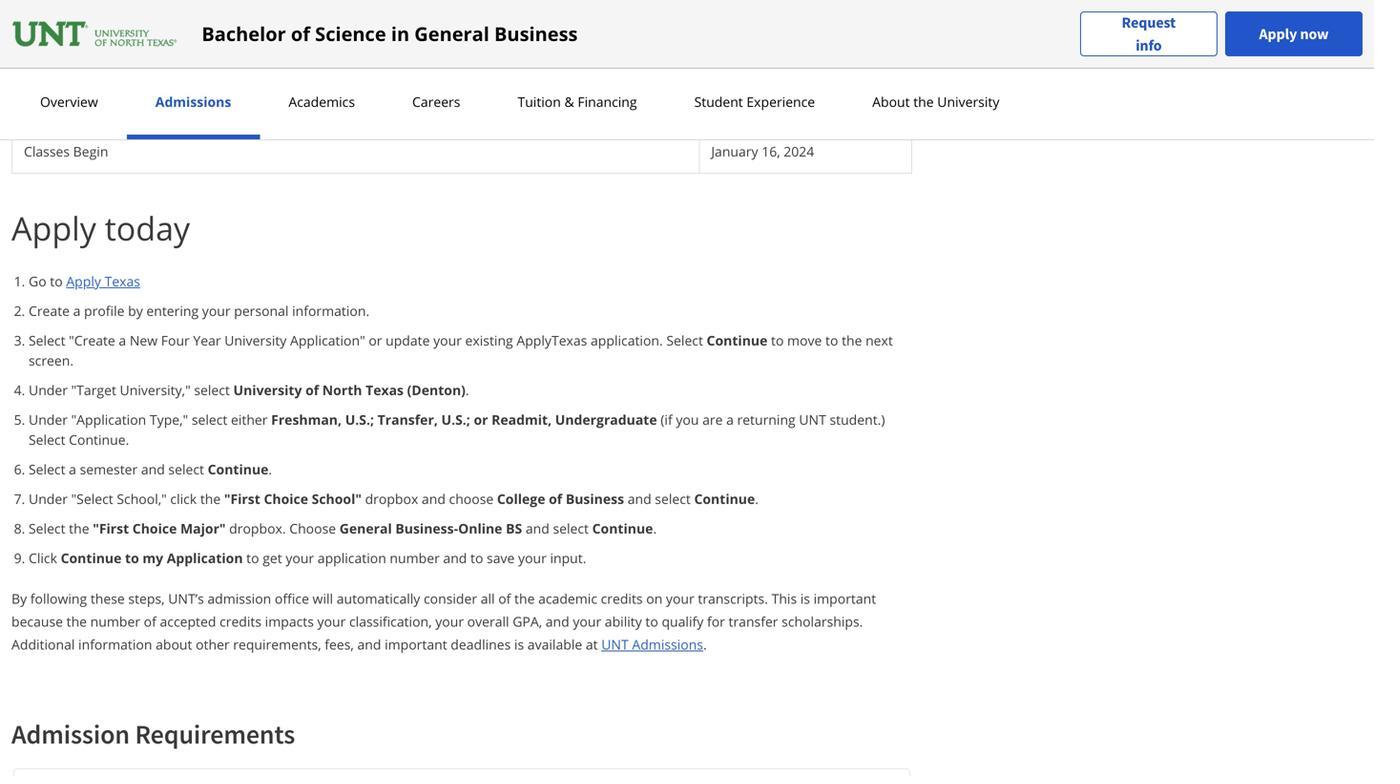Task type: vqa. For each thing, say whether or not it's contained in the screenshot.
gain
no



Task type: describe. For each thing, give the bounding box(es) containing it.
your right save
[[518, 549, 547, 567]]

apply texas link
[[66, 272, 140, 290]]

academic
[[539, 590, 598, 608]]

a up "select
[[69, 460, 76, 478]]

1 vertical spatial requirements
[[179, 98, 266, 116]]

. down to move to the next screen.
[[466, 381, 469, 399]]

under for under "application type," select either
[[29, 411, 68, 429]]

spring
[[24, 54, 64, 73]]

general inside list item
[[340, 519, 392, 538]]

0 vertical spatial texas
[[105, 272, 140, 290]]

unt inside (if you are a returning unt student.) select continue.
[[800, 411, 827, 429]]

continue up "these"
[[61, 549, 122, 567]]

1 vertical spatial admission
[[110, 98, 175, 116]]

your up qualify
[[666, 590, 695, 608]]

academics
[[289, 93, 355, 111]]

select down year
[[194, 381, 230, 399]]

2 vertical spatial requirements
[[135, 718, 295, 751]]

0 horizontal spatial or
[[369, 331, 382, 349]]

careers link
[[407, 93, 466, 111]]

(u.s.
[[232, 54, 260, 73]]

update
[[386, 331, 430, 349]]

following
[[30, 590, 87, 608]]

transcripts.
[[698, 590, 769, 608]]

list item containing under "application type," select either
[[29, 410, 913, 450]]

impacts
[[265, 613, 314, 631]]

classification,
[[349, 613, 432, 631]]

applytexas
[[517, 331, 588, 349]]

a left new
[[119, 331, 126, 349]]

click
[[29, 549, 57, 567]]

in
[[391, 21, 410, 47]]

profile
[[84, 302, 125, 320]]

go
[[29, 272, 46, 290]]

other
[[196, 635, 230, 654]]

overview
[[40, 93, 98, 111]]

by following these steps, unt's admission office will automatically consider all of the academic credits on your transcripts. this is important because the number of accepted credits impacts your classification, your overall gpa, and your ability to qualify for transfer scholarships. additional information about other requirements, fees, and important deadlines is available at
[[11, 590, 877, 654]]

"select
[[71, 490, 113, 508]]

steps,
[[128, 590, 165, 608]]

bachelor of science in general business
[[202, 21, 578, 47]]

the down "select
[[69, 519, 89, 538]]

to right move
[[826, 331, 839, 349]]

existing
[[466, 331, 513, 349]]

0 vertical spatial admissions
[[155, 93, 231, 111]]

and up the school,"
[[141, 460, 165, 478]]

to right go
[[50, 272, 63, 290]]

select right application.
[[667, 331, 704, 349]]

because
[[11, 613, 63, 631]]

bs
[[506, 519, 523, 538]]

the up gpa,
[[515, 590, 535, 608]]

0 vertical spatial important
[[814, 590, 877, 608]]

save
[[487, 549, 515, 567]]

these
[[91, 590, 125, 608]]

application"
[[290, 331, 365, 349]]

list item containing click
[[29, 548, 913, 568]]

careers
[[412, 93, 461, 111]]

available
[[528, 635, 583, 654]]

u.s.
[[24, 98, 48, 116]]

classes
[[24, 142, 70, 160]]

experience
[[747, 93, 816, 111]]

to inside 'by following these steps, unt's admission office will automatically consider all of the academic credits on your transcripts. this is important because the number of accepted credits impacts your classification, your overall gpa, and your ability to qualify for transfer scholarships. additional information about other requirements, fees, and important deadlines is available at'
[[646, 613, 659, 631]]

0 vertical spatial business
[[495, 21, 578, 47]]

tuition & financing
[[518, 93, 637, 111]]

0 vertical spatial general
[[415, 21, 490, 47]]

gpa,
[[513, 613, 542, 631]]

1 vertical spatial is
[[515, 635, 524, 654]]

application.
[[591, 331, 663, 349]]

the right about
[[914, 93, 934, 111]]

international students application & admission requirements deadline
[[24, 11, 468, 29]]

are
[[703, 411, 723, 429]]

type,"
[[150, 411, 188, 429]]

application for final
[[100, 54, 170, 73]]

(denton)
[[407, 381, 466, 399]]

four
[[161, 331, 190, 349]]

university of north texas image
[[11, 19, 179, 49]]

to left move
[[772, 331, 784, 349]]

information.
[[292, 302, 370, 320]]

application
[[318, 549, 387, 567]]

information
[[78, 635, 152, 654]]

about
[[873, 93, 911, 111]]

by
[[11, 590, 27, 608]]

tuition
[[518, 93, 561, 111]]

application inside list item
[[167, 549, 243, 567]]

list item containing select "create a new four year university application" or update your existing applytexas application. select
[[29, 330, 913, 370]]

1 horizontal spatial texas
[[366, 381, 404, 399]]

today
[[105, 206, 190, 250]]

international
[[24, 11, 104, 29]]

list item containing select a semester and select
[[29, 459, 913, 479]]

request info
[[1122, 13, 1177, 55]]

undergraduate
[[555, 411, 658, 429]]

your up fees,
[[318, 613, 346, 631]]

student experience
[[695, 93, 816, 111]]

your down create a profile by entering your personal information. list item
[[434, 331, 462, 349]]

apply now
[[1260, 24, 1330, 43]]

(if
[[661, 411, 673, 429]]

the right click
[[200, 490, 221, 508]]

2023
[[802, 54, 832, 73]]

list item containing go to
[[29, 271, 913, 291]]

select down the (if
[[655, 490, 691, 508]]

of right college
[[549, 490, 563, 508]]

online
[[458, 519, 503, 538]]

science
[[315, 21, 386, 47]]

3 under from the top
[[29, 490, 68, 508]]

at
[[586, 635, 598, 654]]

to left get
[[247, 549, 259, 567]]

of left north on the left of the page
[[306, 381, 319, 399]]

the inside to move to the next screen.
[[842, 331, 863, 349]]

get
[[263, 549, 282, 567]]

0 vertical spatial requirements
[[321, 11, 409, 29]]

tuition & financing link
[[512, 93, 643, 111]]

and right bs
[[526, 519, 550, 538]]

to move to the next screen.
[[29, 331, 894, 370]]

office
[[275, 590, 309, 608]]

select the "first choice major" dropbox. choose general business-online bs and select continue .
[[29, 519, 657, 538]]

accepted
[[160, 613, 216, 631]]

2024 for january 7, 2024
[[777, 98, 807, 116]]

list item containing select the
[[29, 518, 913, 539]]

request
[[1122, 13, 1177, 32]]

by
[[128, 302, 143, 320]]

transfer,
[[378, 411, 438, 429]]

select up click
[[168, 460, 204, 478]]

under "select school," click the "first choice school" dropbox and choose college of business and select continue .
[[29, 490, 759, 508]]

1 horizontal spatial or
[[474, 411, 488, 429]]

and right fees,
[[358, 635, 381, 654]]

college
[[497, 490, 546, 508]]

and up available
[[546, 613, 570, 631]]

create
[[29, 302, 70, 320]]

1 u.s.; from the left
[[345, 411, 374, 429]]

transfer
[[729, 613, 779, 631]]

a inside list item
[[73, 302, 81, 320]]

1 vertical spatial unt
[[602, 635, 629, 654]]

continue.
[[69, 431, 129, 449]]

unt admissions link
[[602, 635, 704, 654]]

now
[[1301, 24, 1330, 43]]



Task type: locate. For each thing, give the bounding box(es) containing it.
1 horizontal spatial number
[[390, 549, 440, 567]]

0 horizontal spatial "first
[[93, 519, 129, 538]]

1 vertical spatial or
[[474, 411, 488, 429]]

2 under from the top
[[29, 411, 68, 429]]

application down university of north texas image
[[100, 54, 170, 73]]

0 vertical spatial "first
[[224, 490, 260, 508]]

"application
[[71, 411, 146, 429]]

a inside (if you are a returning unt student.) select continue.
[[727, 411, 734, 429]]

2 vertical spatial admission
[[11, 718, 130, 751]]

students up spring final application deadline (u.s. students)
[[108, 11, 163, 29]]

list item down choose
[[29, 518, 913, 539]]

1 horizontal spatial deadline
[[270, 98, 325, 116]]

continue left move
[[707, 331, 768, 349]]

0 horizontal spatial &
[[240, 11, 250, 29]]

screen.
[[29, 351, 74, 370]]

0 horizontal spatial general
[[340, 519, 392, 538]]

apply up profile
[[66, 272, 101, 290]]

15,
[[780, 54, 798, 73]]

list item containing under "select school," click the
[[29, 489, 913, 509]]

texas up the by
[[105, 272, 140, 290]]

of down 'steps,'
[[144, 613, 156, 631]]

consider
[[424, 590, 478, 608]]

number down business-
[[390, 549, 440, 567]]

0 vertical spatial is
[[801, 590, 811, 608]]

continue down either
[[208, 460, 269, 478]]

general right in
[[415, 21, 490, 47]]

admissions
[[155, 93, 231, 111], [632, 635, 704, 654]]

2 vertical spatial deadline
[[270, 98, 325, 116]]

begin
[[73, 142, 108, 160]]

and down online at the bottom
[[443, 549, 467, 567]]

"first up dropbox.
[[224, 490, 260, 508]]

"target
[[71, 381, 116, 399]]

create a profile by entering your personal information. list item
[[29, 301, 913, 321]]

1 vertical spatial &
[[565, 93, 575, 111]]

0 horizontal spatial u.s.;
[[345, 411, 374, 429]]

0 vertical spatial university
[[938, 93, 1000, 111]]

apply up go
[[11, 206, 96, 250]]

1 vertical spatial application
[[100, 54, 170, 73]]

january 7, 2024
[[712, 98, 807, 116]]

click
[[170, 490, 197, 508]]

school"
[[312, 490, 362, 508]]

apply for apply now
[[1260, 24, 1298, 43]]

university up either
[[233, 381, 302, 399]]

4 list item from the top
[[29, 410, 913, 450]]

select up input.
[[553, 519, 589, 538]]

u.s.; down (denton)
[[442, 411, 471, 429]]

north
[[323, 381, 362, 399]]

this
[[772, 590, 797, 608]]

readmit,
[[492, 411, 552, 429]]

2 vertical spatial university
[[233, 381, 302, 399]]

& right tuition on the top left
[[565, 93, 575, 111]]

for
[[707, 613, 726, 631]]

select "create a new four year university application" or update your existing applytexas application. select continue
[[29, 331, 768, 349]]

list item up choose
[[29, 459, 913, 479]]

continue down are
[[695, 490, 756, 508]]

0 vertical spatial application
[[167, 11, 236, 29]]

select for select "create a new four year university application" or update your existing applytexas application. select continue
[[29, 331, 65, 349]]

click continue to my application to get your application number and to save your input.
[[29, 549, 587, 567]]

under "application type," select either freshman, u.s.; transfer, u.s.; or readmit, undergraduate
[[29, 411, 658, 429]]

or
[[369, 331, 382, 349], [474, 411, 488, 429]]

under "target university," select university of north texas (denton) .
[[29, 381, 469, 399]]

your up at on the bottom of page
[[573, 613, 602, 631]]

list item
[[29, 271, 913, 291], [29, 330, 913, 370], [29, 380, 913, 400], [29, 410, 913, 450], [29, 459, 913, 479], [29, 489, 913, 509], [29, 518, 913, 539], [29, 548, 913, 568]]

year
[[193, 331, 221, 349]]

7,
[[762, 98, 773, 116]]

to left save
[[471, 549, 484, 567]]

. up dropbox.
[[269, 460, 272, 478]]

0 horizontal spatial number
[[90, 613, 140, 631]]

2024 for january 16, 2024
[[784, 142, 815, 160]]

the left next
[[842, 331, 863, 349]]

returning
[[738, 411, 796, 429]]

list
[[19, 271, 913, 568]]

1 vertical spatial business
[[566, 490, 625, 508]]

is right this
[[801, 590, 811, 608]]

of right the all
[[499, 590, 511, 608]]

important
[[814, 590, 877, 608], [385, 635, 447, 654]]

0 vertical spatial unt
[[800, 411, 827, 429]]

1 horizontal spatial u.s.;
[[442, 411, 471, 429]]

2024
[[777, 98, 807, 116], [784, 142, 815, 160]]

1 vertical spatial "first
[[93, 519, 129, 538]]

5 list item from the top
[[29, 459, 913, 479]]

0 horizontal spatial unt
[[602, 635, 629, 654]]

requirements down other in the bottom of the page
[[135, 718, 295, 751]]

admission up students)
[[253, 11, 318, 29]]

major"
[[180, 519, 226, 538]]

deadline up admissions link
[[173, 54, 229, 73]]

application down major" at the bottom
[[167, 549, 243, 567]]

credits up ability
[[601, 590, 643, 608]]

january left 7,
[[712, 98, 759, 116]]

requirements,
[[233, 635, 321, 654]]

and
[[141, 460, 165, 478], [422, 490, 446, 508], [628, 490, 652, 508], [526, 519, 550, 538], [443, 549, 467, 567], [546, 613, 570, 631], [358, 635, 381, 654]]

financing
[[578, 93, 637, 111]]

0 vertical spatial under
[[29, 381, 68, 399]]

admission down spring final application deadline (u.s. students)
[[110, 98, 175, 116]]

unt right at on the bottom of page
[[602, 635, 629, 654]]

select up click
[[29, 519, 65, 538]]

apply
[[1260, 24, 1298, 43], [11, 206, 96, 250], [66, 272, 101, 290]]

.
[[466, 381, 469, 399], [269, 460, 272, 478], [756, 490, 759, 508], [654, 519, 657, 538], [704, 635, 707, 654]]

important up scholarships.
[[814, 590, 877, 608]]

fees,
[[325, 635, 354, 654]]

students for admission
[[52, 98, 107, 116]]

december 15, 2023
[[712, 54, 832, 73]]

2 vertical spatial under
[[29, 490, 68, 508]]

1 horizontal spatial "first
[[224, 490, 260, 508]]

input.
[[550, 549, 587, 567]]

list item containing under "target university," select
[[29, 380, 913, 400]]

select for select the "first choice major" dropbox. choose general business-online bs and select continue .
[[29, 519, 65, 538]]

1 vertical spatial 2024
[[784, 142, 815, 160]]

1 vertical spatial january
[[712, 142, 759, 160]]

0 vertical spatial apply
[[1260, 24, 1298, 43]]

1 vertical spatial apply
[[11, 206, 96, 250]]

select for select a semester and select continue .
[[29, 460, 65, 478]]

request info button
[[1081, 11, 1218, 57]]

0 vertical spatial credits
[[601, 590, 643, 608]]

0 horizontal spatial students
[[52, 98, 107, 116]]

business up input.
[[566, 490, 625, 508]]

1 list item from the top
[[29, 271, 913, 291]]

your down consider
[[436, 613, 464, 631]]

3 list item from the top
[[29, 380, 913, 400]]

0 vertical spatial admission
[[253, 11, 318, 29]]

your up year
[[202, 302, 231, 320]]

university down personal
[[225, 331, 287, 349]]

0 horizontal spatial deadline
[[173, 54, 229, 73]]

students)
[[264, 54, 323, 73]]

under for under "target university," select
[[29, 381, 68, 399]]

and up business-
[[422, 490, 446, 508]]

ability
[[605, 613, 642, 631]]

6 list item from the top
[[29, 489, 913, 509]]

spring final application deadline (u.s. students)
[[24, 54, 323, 73]]

1 horizontal spatial is
[[801, 590, 811, 608]]

business
[[495, 21, 578, 47], [566, 490, 625, 508]]

or left readmit,
[[474, 411, 488, 429]]

1 vertical spatial texas
[[366, 381, 404, 399]]

is down gpa,
[[515, 635, 524, 654]]

1 vertical spatial choice
[[133, 519, 177, 538]]

apply today
[[11, 206, 190, 250]]

january left "16,"
[[712, 142, 759, 160]]

choose
[[290, 519, 336, 538]]

january 16, 2024
[[712, 142, 815, 160]]

january for january 7, 2024
[[712, 98, 759, 116]]

semester
[[80, 460, 138, 478]]

to left my
[[125, 549, 139, 567]]

of up students)
[[291, 21, 310, 47]]

deadline right in
[[413, 11, 468, 29]]

. down qualify
[[704, 635, 707, 654]]

students
[[108, 11, 163, 29], [52, 98, 107, 116]]

0 horizontal spatial texas
[[105, 272, 140, 290]]

1 horizontal spatial &
[[565, 93, 575, 111]]

0 vertical spatial 2024
[[777, 98, 807, 116]]

2 horizontal spatial deadline
[[413, 11, 468, 29]]

school,"
[[117, 490, 167, 508]]

new
[[130, 331, 158, 349]]

freshman,
[[271, 411, 342, 429]]

entering
[[146, 302, 199, 320]]

1 vertical spatial important
[[385, 635, 447, 654]]

1 vertical spatial students
[[52, 98, 107, 116]]

0 vertical spatial &
[[240, 11, 250, 29]]

0 horizontal spatial important
[[385, 635, 447, 654]]

1 horizontal spatial choice
[[264, 490, 308, 508]]

academics link
[[283, 93, 361, 111]]

move
[[788, 331, 822, 349]]

1 under from the top
[[29, 381, 68, 399]]

1 horizontal spatial credits
[[601, 590, 643, 608]]

students for application
[[108, 11, 163, 29]]

texas up transfer,
[[366, 381, 404, 399]]

7 list item from the top
[[29, 518, 913, 539]]

2 u.s.; from the left
[[442, 411, 471, 429]]

u.s.; down north on the left of the page
[[345, 411, 374, 429]]

list containing go to
[[19, 271, 913, 568]]

to
[[50, 272, 63, 290], [772, 331, 784, 349], [826, 331, 839, 349], [125, 549, 139, 567], [247, 549, 259, 567], [471, 549, 484, 567], [646, 613, 659, 631]]

number up information
[[90, 613, 140, 631]]

list item down online at the bottom
[[29, 548, 913, 568]]

1 vertical spatial deadline
[[173, 54, 229, 73]]

1 horizontal spatial general
[[415, 21, 490, 47]]

business inside list item
[[566, 490, 625, 508]]

select a semester and select continue .
[[29, 460, 272, 478]]

your right get
[[286, 549, 314, 567]]

requirements up students)
[[321, 11, 409, 29]]

"first
[[224, 490, 260, 508], [93, 519, 129, 538]]

scholarships.
[[782, 613, 864, 631]]

on
[[647, 590, 663, 608]]

0 horizontal spatial is
[[515, 635, 524, 654]]

2 vertical spatial application
[[167, 549, 243, 567]]

december
[[712, 54, 776, 73]]

2 vertical spatial apply
[[66, 272, 101, 290]]

1 vertical spatial admissions
[[632, 635, 704, 654]]

and down "undergraduate"
[[628, 490, 652, 508]]

2024 right 7,
[[777, 98, 807, 116]]

list item down create a profile by entering your personal information. list item
[[29, 330, 913, 370]]

deadline down students)
[[270, 98, 325, 116]]

admission requirements
[[11, 718, 295, 751]]

select left either
[[192, 411, 228, 429]]

admission down additional
[[11, 718, 130, 751]]

important down classification,
[[385, 635, 447, 654]]

1 vertical spatial under
[[29, 411, 68, 429]]

select left continue.
[[29, 431, 65, 449]]

dropbox.
[[229, 519, 286, 538]]

1 vertical spatial credits
[[220, 613, 262, 631]]

0 vertical spatial january
[[712, 98, 759, 116]]

credits
[[601, 590, 643, 608], [220, 613, 262, 631]]

create a profile by entering your personal information.
[[29, 302, 370, 320]]

unt's
[[168, 590, 204, 608]]

go to apply texas
[[29, 272, 140, 290]]

application for students
[[167, 11, 236, 29]]

list item up create a profile by entering your personal information. list item
[[29, 271, 913, 291]]

january for january 16, 2024
[[712, 142, 759, 160]]

business up tuition on the top left
[[495, 21, 578, 47]]

student.)
[[830, 411, 886, 429]]

1 vertical spatial general
[[340, 519, 392, 538]]

number
[[390, 549, 440, 567], [90, 613, 140, 631]]

0 horizontal spatial credits
[[220, 613, 262, 631]]

8 list item from the top
[[29, 548, 913, 568]]

1 horizontal spatial important
[[814, 590, 877, 608]]

0 vertical spatial or
[[369, 331, 382, 349]]

0 horizontal spatial choice
[[133, 519, 177, 538]]

2 january from the top
[[712, 142, 759, 160]]

overall
[[468, 613, 509, 631]]

to up unt admissions link on the bottom of page
[[646, 613, 659, 631]]

2 list item from the top
[[29, 330, 913, 370]]

admissions down spring final application deadline (u.s. students)
[[155, 93, 231, 111]]

apply inside button
[[1260, 24, 1298, 43]]

1 january from the top
[[712, 98, 759, 116]]

your
[[202, 302, 231, 320], [434, 331, 462, 349], [286, 549, 314, 567], [518, 549, 547, 567], [666, 590, 695, 608], [318, 613, 346, 631], [436, 613, 464, 631], [573, 613, 602, 631]]

number inside 'by following these steps, unt's admission office will automatically consider all of the academic credits on your transcripts. this is important because the number of accepted credits impacts your classification, your overall gpa, and your ability to qualify for transfer scholarships. additional information about other requirements, fees, and important deadlines is available at'
[[90, 613, 140, 631]]

apply left 'now'
[[1260, 24, 1298, 43]]

select inside (if you are a returning unt student.) select continue.
[[29, 431, 65, 449]]

1 horizontal spatial admissions
[[632, 635, 704, 654]]

select left semester
[[29, 460, 65, 478]]

your inside list item
[[202, 302, 231, 320]]

apply for apply today
[[11, 206, 96, 250]]

1 vertical spatial university
[[225, 331, 287, 349]]

select up the "screen."
[[29, 331, 65, 349]]

about the university
[[873, 93, 1000, 111]]

1 vertical spatial number
[[90, 613, 140, 631]]

0 horizontal spatial admissions
[[155, 93, 231, 111]]

0 vertical spatial deadline
[[413, 11, 468, 29]]

1 horizontal spatial unt
[[800, 411, 827, 429]]

0 vertical spatial choice
[[264, 490, 308, 508]]

. up 'on'
[[654, 519, 657, 538]]

credits down admission
[[220, 613, 262, 631]]

the down the following
[[66, 613, 87, 631]]

students right u.s. at the top of page
[[52, 98, 107, 116]]

select
[[29, 331, 65, 349], [667, 331, 704, 349], [29, 431, 65, 449], [29, 460, 65, 478], [29, 519, 65, 538]]

list item down (denton)
[[29, 410, 913, 450]]

bachelor
[[202, 21, 286, 47]]

2024 right "16,"
[[784, 142, 815, 160]]

a right are
[[727, 411, 734, 429]]

all
[[481, 590, 495, 608]]

continue up 'on'
[[593, 519, 654, 538]]

overview link
[[34, 93, 104, 111]]

requirements down (u.s.
[[179, 98, 266, 116]]

university
[[938, 93, 1000, 111], [225, 331, 287, 349], [233, 381, 302, 399]]

or left update
[[369, 331, 382, 349]]

0 vertical spatial students
[[108, 11, 163, 29]]

0 vertical spatial number
[[390, 549, 440, 567]]

. down 'returning'
[[756, 490, 759, 508]]

1 horizontal spatial students
[[108, 11, 163, 29]]

continue
[[707, 331, 768, 349], [208, 460, 269, 478], [695, 490, 756, 508], [593, 519, 654, 538], [61, 549, 122, 567]]

unt left 'student.)'
[[800, 411, 827, 429]]



